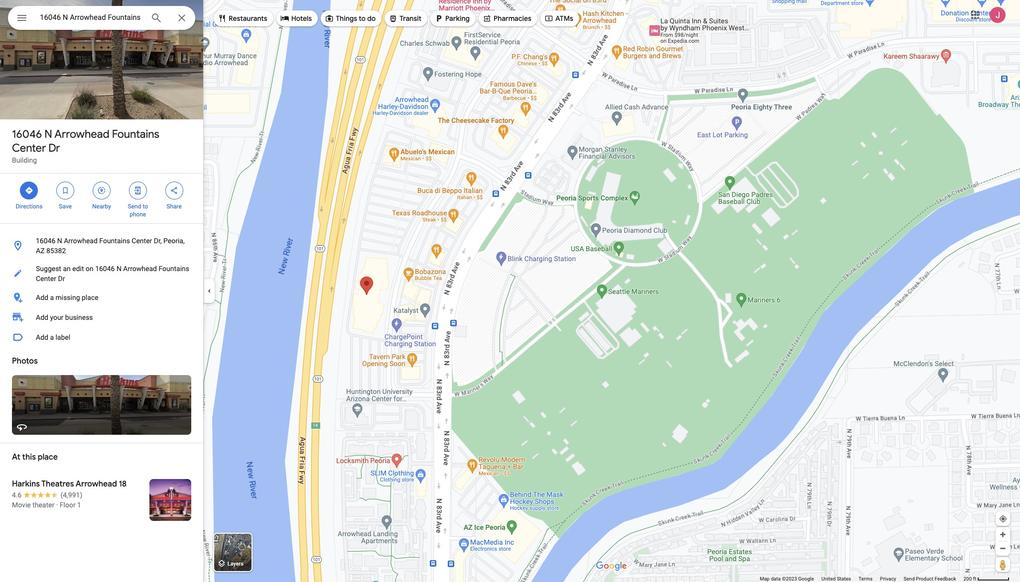 Task type: vqa. For each thing, say whether or not it's contained in the screenshot.


Task type: locate. For each thing, give the bounding box(es) containing it.

[[16, 11, 28, 25]]

1 vertical spatial send
[[904, 577, 915, 582]]

phone
[[130, 211, 146, 218]]

google account: james peterson  
(james.peterson1902@gmail.com) image
[[990, 7, 1006, 23]]

a inside add a label button
[[50, 334, 54, 342]]

business
[[65, 314, 93, 322]]

suggest an edit on 16046 n arrowhead fountains center dr button
[[0, 260, 203, 288]]

2 horizontal spatial n
[[117, 265, 122, 273]]

google maps element
[[0, 0, 1020, 583]]

footer containing map data ©2023 google
[[760, 577, 964, 583]]

 search field
[[8, 6, 195, 32]]

nearby
[[92, 203, 111, 210]]


[[61, 185, 70, 196]]

fountains for dr,
[[99, 237, 130, 245]]

1
[[77, 502, 81, 510]]

center
[[12, 142, 46, 155], [132, 237, 152, 245], [36, 275, 56, 283]]

None field
[[40, 11, 143, 23]]

16046 up the az at the top left of page
[[36, 237, 55, 245]]

1 vertical spatial center
[[132, 237, 152, 245]]

add left your
[[36, 314, 48, 322]]

0 vertical spatial dr
[[49, 142, 60, 155]]

dr inside 16046 n arrowhead fountains center dr building
[[49, 142, 60, 155]]

(4,991)
[[61, 492, 82, 500]]

16046 inside 16046 n arrowhead fountains center dr building
[[12, 128, 42, 142]]

 transit
[[389, 13, 422, 24]]

a for label
[[50, 334, 54, 342]]

this
[[22, 453, 36, 463]]

 hotels
[[280, 13, 312, 24]]

send inside button
[[904, 577, 915, 582]]

16046 inside 16046 n arrowhead fountains center dr, peoria, az 85382
[[36, 237, 55, 245]]

send product feedback
[[904, 577, 956, 582]]

1 vertical spatial dr
[[58, 275, 65, 283]]

center left dr, at the top left of the page
[[132, 237, 152, 245]]

4.6 stars 4,991 reviews image
[[12, 491, 82, 501]]

fountains
[[112, 128, 159, 142], [99, 237, 130, 245], [159, 265, 189, 273]]

3 add from the top
[[36, 334, 48, 342]]

building
[[12, 156, 37, 164]]

things
[[336, 14, 357, 23]]

85382
[[46, 247, 66, 255]]

a for missing
[[50, 294, 54, 302]]

hotels
[[291, 14, 312, 23]]

a
[[50, 294, 54, 302], [50, 334, 54, 342]]

send up phone
[[128, 203, 141, 210]]

1 vertical spatial to
[[143, 203, 148, 210]]

united states
[[822, 577, 851, 582]]

data
[[771, 577, 781, 582]]

 restaurants
[[218, 13, 267, 24]]

label
[[56, 334, 70, 342]]

an
[[63, 265, 71, 273]]

send
[[128, 203, 141, 210], [904, 577, 915, 582]]

center down suggest
[[36, 275, 56, 283]]

2 vertical spatial 16046
[[95, 265, 115, 273]]

place right missing
[[82, 294, 98, 302]]

0 vertical spatial center
[[12, 142, 46, 155]]

2 a from the top
[[50, 334, 54, 342]]

 button
[[8, 6, 36, 32]]

google
[[799, 577, 814, 582]]


[[325, 13, 334, 24]]

n inside 16046 n arrowhead fountains center dr, peoria, az 85382
[[57, 237, 62, 245]]

arrowhead
[[54, 128, 109, 142], [64, 237, 98, 245], [123, 265, 157, 273], [76, 480, 117, 490]]

n
[[45, 128, 52, 142], [57, 237, 62, 245], [117, 265, 122, 273]]

0 vertical spatial to
[[359, 14, 366, 23]]

send inside the send to phone
[[128, 203, 141, 210]]

16046 for dr,
[[36, 237, 55, 245]]

16046
[[12, 128, 42, 142], [36, 237, 55, 245], [95, 265, 115, 273]]

floor
[[60, 502, 76, 510]]

harkins theatres arrowhead 18
[[12, 480, 127, 490]]

send product feedback button
[[904, 577, 956, 583]]

send for send to phone
[[128, 203, 141, 210]]

2 vertical spatial add
[[36, 334, 48, 342]]

0 vertical spatial add
[[36, 294, 48, 302]]

suggest an edit on 16046 n arrowhead fountains center dr
[[36, 265, 189, 283]]

 parking
[[435, 13, 470, 24]]

1 vertical spatial n
[[57, 237, 62, 245]]

actions for 16046 n arrowhead fountains center dr region
[[0, 174, 203, 224]]

1 vertical spatial a
[[50, 334, 54, 342]]


[[483, 13, 492, 24]]

1 vertical spatial fountains
[[99, 237, 130, 245]]

16046 inside suggest an edit on 16046 n arrowhead fountains center dr
[[95, 265, 115, 273]]

0 vertical spatial place
[[82, 294, 98, 302]]

0 horizontal spatial place
[[38, 453, 58, 463]]

1 vertical spatial 16046
[[36, 237, 55, 245]]

1 horizontal spatial n
[[57, 237, 62, 245]]

2 vertical spatial center
[[36, 275, 56, 283]]

0 vertical spatial send
[[128, 203, 141, 210]]

1 horizontal spatial send
[[904, 577, 915, 582]]

arrowhead inside 16046 n arrowhead fountains center dr, peoria, az 85382
[[64, 237, 98, 245]]

add for add a label
[[36, 334, 48, 342]]

0 vertical spatial n
[[45, 128, 52, 142]]

1 horizontal spatial place
[[82, 294, 98, 302]]


[[545, 13, 554, 24]]

add left missing
[[36, 294, 48, 302]]

to left the do
[[359, 14, 366, 23]]

a left missing
[[50, 294, 54, 302]]

n inside 16046 n arrowhead fountains center dr building
[[45, 128, 52, 142]]

·
[[56, 502, 58, 510]]

 atms
[[545, 13, 573, 24]]

add your business link
[[0, 308, 203, 328]]

add inside 'link'
[[36, 314, 48, 322]]

layers
[[228, 562, 244, 568]]

add for add a missing place
[[36, 294, 48, 302]]

a left label
[[50, 334, 54, 342]]

center inside 16046 n arrowhead fountains center dr, peoria, az 85382
[[132, 237, 152, 245]]

1 a from the top
[[50, 294, 54, 302]]

16046 n arrowhead fountains center dr building
[[12, 128, 159, 164]]

fountains inside 16046 n arrowhead fountains center dr building
[[112, 128, 159, 142]]

0 vertical spatial a
[[50, 294, 54, 302]]

0 horizontal spatial to
[[143, 203, 148, 210]]

movie
[[12, 502, 31, 510]]

0 vertical spatial 16046
[[12, 128, 42, 142]]

do
[[367, 14, 376, 23]]

16046 right on at left
[[95, 265, 115, 273]]

center inside 16046 n arrowhead fountains center dr building
[[12, 142, 46, 155]]

to up phone
[[143, 203, 148, 210]]


[[25, 185, 34, 196]]

16046 up "building"
[[12, 128, 42, 142]]

arrowhead inside 16046 n arrowhead fountains center dr building
[[54, 128, 109, 142]]

16046 for dr
[[12, 128, 42, 142]]


[[435, 13, 444, 24]]

1 vertical spatial add
[[36, 314, 48, 322]]

to
[[359, 14, 366, 23], [143, 203, 148, 210]]

add left label
[[36, 334, 48, 342]]

2 add from the top
[[36, 314, 48, 322]]

fountains inside 16046 n arrowhead fountains center dr, peoria, az 85382
[[99, 237, 130, 245]]

2 vertical spatial fountains
[[159, 265, 189, 273]]

footer
[[760, 577, 964, 583]]

0 horizontal spatial n
[[45, 128, 52, 142]]

16046 N Arrowhead Fountains Center Dr, Peoria, AZ 85382 field
[[8, 6, 195, 30]]

parking
[[445, 14, 470, 23]]

center for dr
[[12, 142, 46, 155]]

0 vertical spatial fountains
[[112, 128, 159, 142]]

place right this
[[38, 453, 58, 463]]

200
[[964, 577, 972, 582]]

none field inside 16046 n arrowhead fountains center dr, peoria, az 85382 field
[[40, 11, 143, 23]]

atms
[[556, 14, 573, 23]]

to inside the send to phone
[[143, 203, 148, 210]]

1 add from the top
[[36, 294, 48, 302]]

restaurants
[[229, 14, 267, 23]]

1 horizontal spatial to
[[359, 14, 366, 23]]

zoom in image
[[1000, 532, 1007, 539]]

a inside add a missing place button
[[50, 294, 54, 302]]

place
[[82, 294, 98, 302], [38, 453, 58, 463]]

dr inside suggest an edit on 16046 n arrowhead fountains center dr
[[58, 275, 65, 283]]

0 horizontal spatial send
[[128, 203, 141, 210]]

center up "building"
[[12, 142, 46, 155]]

center for dr,
[[132, 237, 152, 245]]

2 vertical spatial n
[[117, 265, 122, 273]]

collapse side panel image
[[204, 286, 215, 297]]

send left product
[[904, 577, 915, 582]]

arrowhead for harkins theatres arrowhead 18
[[76, 480, 117, 490]]



Task type: describe. For each thing, give the bounding box(es) containing it.
az
[[36, 247, 45, 255]]

suggest
[[36, 265, 61, 273]]

add a missing place button
[[0, 288, 203, 308]]

edit
[[72, 265, 84, 273]]

place inside button
[[82, 294, 98, 302]]

4.6
[[12, 492, 22, 500]]

map
[[760, 577, 770, 582]]

feedback
[[935, 577, 956, 582]]

united
[[822, 577, 836, 582]]

16046 n arrowhead fountains center dr, peoria, az 85382
[[36, 237, 185, 255]]

dr,
[[154, 237, 162, 245]]

theater
[[32, 502, 54, 510]]

200 ft
[[964, 577, 977, 582]]

add a missing place
[[36, 294, 98, 302]]

send to phone
[[128, 203, 148, 218]]

zoom out image
[[1000, 546, 1007, 553]]

footer inside google maps 'element'
[[760, 577, 964, 583]]

peoria,
[[163, 237, 185, 245]]

18
[[119, 480, 127, 490]]

n for dr,
[[57, 237, 62, 245]]

united states button
[[822, 577, 851, 583]]

your
[[50, 314, 63, 322]]

arrowhead inside suggest an edit on 16046 n arrowhead fountains center dr
[[123, 265, 157, 273]]


[[170, 185, 179, 196]]

terms
[[859, 577, 873, 582]]

16046 n arrowhead fountains center dr, peoria, az 85382 button
[[0, 232, 203, 260]]

states
[[837, 577, 851, 582]]


[[133, 185, 142, 196]]


[[280, 13, 289, 24]]

product
[[916, 577, 934, 582]]

200 ft button
[[964, 577, 1010, 582]]

fountains for dr
[[112, 128, 159, 142]]

movie theater · floor 1
[[12, 502, 81, 510]]

16046 n arrowhead fountains center dr main content
[[0, 0, 203, 583]]

 pharmacies
[[483, 13, 532, 24]]

photos
[[12, 357, 38, 367]]

©2023
[[782, 577, 797, 582]]

map data ©2023 google
[[760, 577, 814, 582]]

send for send product feedback
[[904, 577, 915, 582]]

n inside suggest an edit on 16046 n arrowhead fountains center dr
[[117, 265, 122, 273]]

show street view coverage image
[[996, 558, 1010, 573]]

add a label button
[[0, 328, 203, 348]]

privacy button
[[880, 577, 896, 583]]

 things to do
[[325, 13, 376, 24]]

ft
[[974, 577, 977, 582]]

n for dr
[[45, 128, 52, 142]]


[[97, 185, 106, 196]]


[[389, 13, 398, 24]]

missing
[[56, 294, 80, 302]]

1 vertical spatial place
[[38, 453, 58, 463]]

on
[[86, 265, 94, 273]]

harkins
[[12, 480, 40, 490]]

to inside  things to do
[[359, 14, 366, 23]]

arrowhead for 16046 n arrowhead fountains center dr building
[[54, 128, 109, 142]]

at this place
[[12, 453, 58, 463]]

add your business
[[36, 314, 93, 322]]

add a label
[[36, 334, 70, 342]]

center inside suggest an edit on 16046 n arrowhead fountains center dr
[[36, 275, 56, 283]]


[[218, 13, 227, 24]]

share
[[167, 203, 182, 210]]

terms button
[[859, 577, 873, 583]]

at
[[12, 453, 20, 463]]

pharmacies
[[494, 14, 532, 23]]

show your location image
[[999, 515, 1008, 524]]

transit
[[400, 14, 422, 23]]

privacy
[[880, 577, 896, 582]]

fountains inside suggest an edit on 16046 n arrowhead fountains center dr
[[159, 265, 189, 273]]

theatres
[[41, 480, 74, 490]]

save
[[59, 203, 72, 210]]

add for add your business
[[36, 314, 48, 322]]

arrowhead for 16046 n arrowhead fountains center dr, peoria, az 85382
[[64, 237, 98, 245]]

directions
[[16, 203, 43, 210]]



